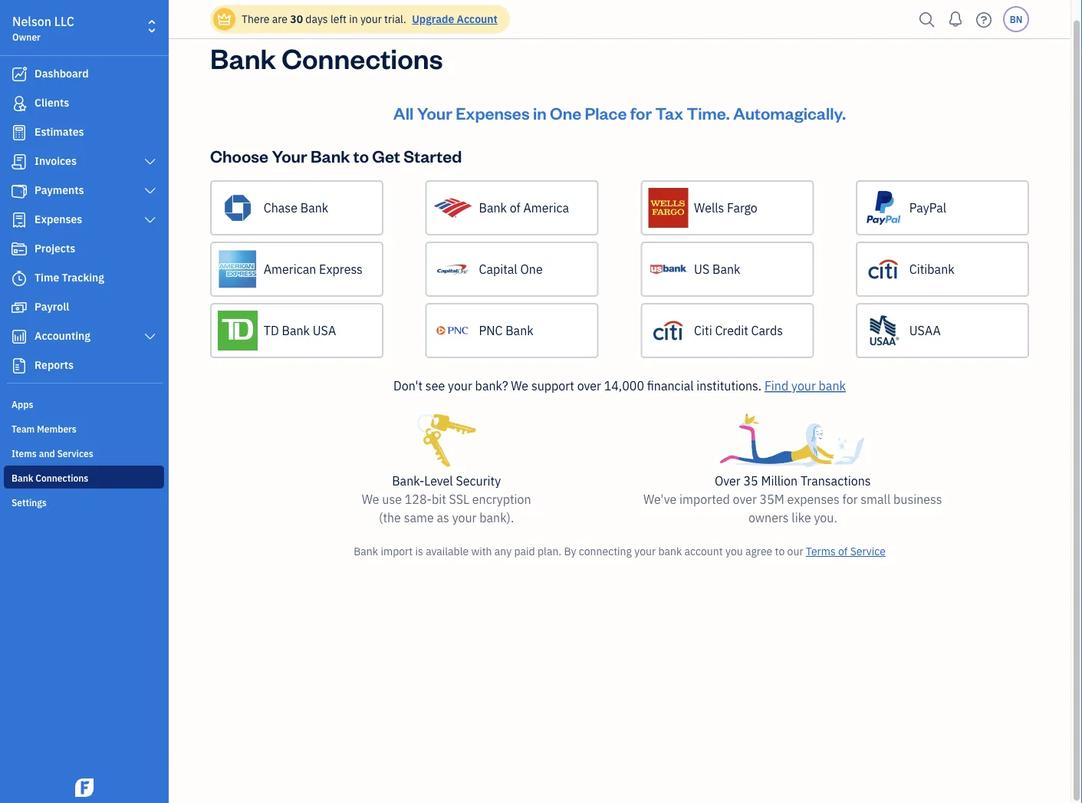 Task type: vqa. For each thing, say whether or not it's contained in the screenshot.
"connections" in Bank Connections link
yes



Task type: describe. For each thing, give the bounding box(es) containing it.
we inside bank-level security we use 128-bit ssl encryption (the same as your bank).
[[362, 491, 379, 507]]

there
[[242, 12, 270, 26]]

go to help image
[[972, 8, 997, 31]]

apps
[[12, 398, 33, 410]]

over
[[715, 473, 741, 489]]

chevron large down image for payments
[[143, 185, 157, 197]]

for inside over 35 million transactions we've imported over 35m expenses for small business owners like you.
[[843, 491, 858, 507]]

citibank
[[910, 261, 955, 277]]

your left trial.
[[361, 12, 382, 26]]

bank?
[[475, 378, 508, 394]]

security
[[456, 473, 501, 489]]

citi
[[694, 323, 712, 339]]

plan.
[[538, 544, 562, 558]]

your for choose
[[272, 145, 307, 166]]

accounting link
[[4, 323, 164, 351]]

bank of america
[[479, 200, 569, 216]]

nelson llc owner
[[12, 13, 74, 43]]

chase bank
[[264, 200, 329, 216]]

imported
[[680, 491, 730, 507]]

reports
[[35, 358, 74, 372]]

invoices link
[[4, 148, 164, 176]]

time
[[35, 270, 59, 285]]

bank connections inside main element
[[12, 472, 88, 484]]

place
[[585, 102, 627, 124]]

search image
[[915, 8, 940, 31]]

1 horizontal spatial to
[[775, 544, 785, 558]]

bank right chase
[[300, 200, 329, 216]]

you
[[726, 544, 743, 558]]

chase
[[264, 200, 298, 216]]

nelson
[[12, 13, 51, 30]]

project image
[[10, 242, 28, 257]]

money image
[[10, 300, 28, 315]]

bit
[[432, 491, 446, 507]]

owner
[[12, 31, 41, 43]]

we've
[[644, 491, 677, 507]]

terms
[[806, 544, 836, 558]]

expense image
[[10, 212, 28, 228]]

million
[[761, 473, 798, 489]]

get
[[372, 145, 400, 166]]

terms of service link
[[806, 544, 886, 558]]

your right connecting
[[635, 544, 656, 558]]

35m
[[760, 491, 785, 507]]

as
[[437, 510, 449, 526]]

services
[[57, 447, 93, 460]]

level
[[424, 473, 453, 489]]

tracking
[[62, 270, 104, 285]]

timer image
[[10, 271, 28, 286]]

items and services
[[12, 447, 93, 460]]

bank right td
[[282, 323, 310, 339]]

over for 35m
[[733, 491, 757, 507]]

small
[[861, 491, 891, 507]]

citi credit cards
[[694, 323, 783, 339]]

tax
[[655, 102, 684, 124]]

35
[[744, 473, 758, 489]]

upgrade account link
[[409, 12, 498, 26]]

bank connections link
[[4, 466, 164, 489]]

0 vertical spatial we
[[511, 378, 529, 394]]

bank down there at top
[[210, 39, 276, 76]]

dashboard
[[35, 66, 89, 81]]

with
[[471, 544, 492, 558]]

find your bank link
[[765, 378, 846, 394]]

ssl
[[449, 491, 470, 507]]

encryption
[[472, 491, 531, 507]]

all
[[393, 102, 414, 124]]

projects
[[35, 241, 75, 255]]

same
[[404, 510, 434, 526]]

owners
[[749, 510, 789, 526]]

1 vertical spatial of
[[839, 544, 848, 558]]

our
[[788, 544, 804, 558]]

days
[[306, 12, 328, 26]]

connections inside main element
[[36, 472, 88, 484]]

team members link
[[4, 417, 164, 440]]

team
[[12, 423, 35, 435]]

llc
[[54, 13, 74, 30]]

you.
[[814, 510, 838, 526]]

credit
[[715, 323, 749, 339]]

account
[[457, 12, 498, 26]]

0 vertical spatial for
[[630, 102, 652, 124]]

128-
[[405, 491, 432, 507]]

reports link
[[4, 352, 164, 380]]

time tracking
[[35, 270, 104, 285]]

expenses inside 'link'
[[35, 212, 82, 226]]

estimates link
[[4, 119, 164, 147]]

0 vertical spatial expenses
[[456, 102, 530, 124]]

main element
[[0, 0, 207, 803]]

paypal
[[910, 200, 947, 216]]

there are 30 days left in your trial. upgrade account
[[242, 12, 498, 26]]

members
[[37, 423, 77, 435]]

invoices
[[35, 154, 77, 168]]

business
[[894, 491, 942, 507]]

dashboard link
[[4, 61, 164, 88]]

your inside bank-level security we use 128-bit ssl encryption (the same as your bank).
[[452, 510, 477, 526]]

time tracking link
[[4, 265, 164, 292]]

1 horizontal spatial in
[[533, 102, 547, 124]]

1 vertical spatial bank
[[659, 544, 682, 558]]

cards
[[752, 323, 783, 339]]

expenses
[[788, 491, 840, 507]]

all your expenses in one place for tax time. automagically.
[[393, 102, 846, 124]]

account
[[685, 544, 723, 558]]



Task type: locate. For each thing, give the bounding box(es) containing it.
team members
[[12, 423, 77, 435]]

connections down the 'items and services'
[[36, 472, 88, 484]]

your right see
[[448, 378, 472, 394]]

1 vertical spatial in
[[533, 102, 547, 124]]

0 vertical spatial bank
[[819, 378, 846, 394]]

is
[[415, 544, 423, 558]]

chevron large down image for accounting
[[143, 331, 157, 343]]

0 horizontal spatial in
[[349, 12, 358, 26]]

0 horizontal spatial bank
[[659, 544, 682, 558]]

0 horizontal spatial one
[[521, 261, 543, 277]]

don't
[[394, 378, 423, 394]]

expenses
[[456, 102, 530, 124], [35, 212, 82, 226]]

1 vertical spatial your
[[272, 145, 307, 166]]

support
[[532, 378, 575, 394]]

report image
[[10, 358, 28, 374]]

time.
[[687, 102, 730, 124]]

0 horizontal spatial we
[[362, 491, 379, 507]]

0 horizontal spatial bank connections
[[12, 472, 88, 484]]

choose your bank to get started
[[210, 145, 462, 166]]

1 horizontal spatial connections
[[282, 39, 443, 76]]

notifications image
[[944, 4, 968, 35]]

1 horizontal spatial for
[[843, 491, 858, 507]]

invoice image
[[10, 154, 28, 170]]

connecting
[[579, 544, 632, 558]]

0 vertical spatial one
[[550, 102, 582, 124]]

chevron large down image up reports link
[[143, 331, 157, 343]]

0 horizontal spatial connections
[[36, 472, 88, 484]]

0 horizontal spatial of
[[510, 200, 521, 216]]

over down 35
[[733, 491, 757, 507]]

your right all
[[417, 102, 453, 124]]

1 vertical spatial over
[[733, 491, 757, 507]]

available
[[426, 544, 469, 558]]

by
[[564, 544, 576, 558]]

bank inside main element
[[12, 472, 33, 484]]

payment image
[[10, 183, 28, 199]]

your right find in the top of the page
[[792, 378, 816, 394]]

america
[[524, 200, 569, 216]]

1 chevron large down image from the top
[[143, 185, 157, 197]]

bn button
[[1003, 6, 1030, 32]]

0 horizontal spatial for
[[630, 102, 652, 124]]

are
[[272, 12, 288, 26]]

chevron large down image up projects link
[[143, 214, 157, 226]]

express
[[319, 261, 363, 277]]

1 horizontal spatial your
[[417, 102, 453, 124]]

bank-level security we use 128-bit ssl encryption (the same as your bank).
[[362, 473, 531, 526]]

payments
[[35, 183, 84, 197]]

like
[[792, 510, 811, 526]]

bank connections down the 'items and services'
[[12, 472, 88, 484]]

upgrade
[[412, 12, 454, 26]]

1 horizontal spatial of
[[839, 544, 848, 558]]

0 vertical spatial to
[[353, 145, 369, 166]]

chevron large down image
[[143, 185, 157, 197], [143, 331, 157, 343]]

estimate image
[[10, 125, 28, 140]]

your
[[361, 12, 382, 26], [448, 378, 472, 394], [792, 378, 816, 394], [452, 510, 477, 526], [635, 544, 656, 558]]

in left place
[[533, 102, 547, 124]]

1 horizontal spatial over
[[733, 491, 757, 507]]

1 horizontal spatial one
[[550, 102, 582, 124]]

chevron large down image for invoices
[[143, 156, 157, 168]]

transactions
[[801, 473, 871, 489]]

1 vertical spatial for
[[843, 491, 858, 507]]

items and services link
[[4, 441, 164, 464]]

us bank
[[694, 261, 741, 277]]

one left place
[[550, 102, 582, 124]]

financial
[[647, 378, 694, 394]]

bank left get
[[311, 145, 350, 166]]

institutions.
[[697, 378, 762, 394]]

clients link
[[4, 90, 164, 117]]

fargo
[[727, 200, 758, 216]]

1 horizontal spatial bank connections
[[210, 39, 443, 76]]

and
[[39, 447, 55, 460]]

us
[[694, 261, 710, 277]]

one
[[550, 102, 582, 124], [521, 261, 543, 277]]

0 horizontal spatial your
[[272, 145, 307, 166]]

chevron large down image up expenses 'link'
[[143, 185, 157, 197]]

2 chevron large down image from the top
[[143, 214, 157, 226]]

over for 14,000
[[577, 378, 601, 394]]

bank right us
[[713, 261, 741, 277]]

automagically.
[[733, 102, 846, 124]]

for left tax
[[630, 102, 652, 124]]

td
[[264, 323, 279, 339]]

bank left import
[[354, 544, 378, 558]]

1 vertical spatial expenses
[[35, 212, 82, 226]]

bank right pnc in the left of the page
[[506, 323, 534, 339]]

0 vertical spatial of
[[510, 200, 521, 216]]

0 vertical spatial over
[[577, 378, 601, 394]]

0 vertical spatial chevron large down image
[[143, 185, 157, 197]]

to left our
[[775, 544, 785, 558]]

(the
[[379, 510, 401, 526]]

capital
[[479, 261, 518, 277]]

expenses link
[[4, 206, 164, 234]]

find
[[765, 378, 789, 394]]

chevron large down image for expenses
[[143, 214, 157, 226]]

estimates
[[35, 125, 84, 139]]

of right terms
[[839, 544, 848, 558]]

chevron large down image inside payments link
[[143, 185, 157, 197]]

settings
[[12, 496, 47, 509]]

in right left
[[349, 12, 358, 26]]

1 vertical spatial connections
[[36, 472, 88, 484]]

1 horizontal spatial bank
[[819, 378, 846, 394]]

bank import is available with any paid plan. by connecting your bank account you agree to our terms of service
[[354, 544, 886, 558]]

1 vertical spatial chevron large down image
[[143, 214, 157, 226]]

bank connections down days
[[210, 39, 443, 76]]

chevron large down image inside invoices link
[[143, 156, 157, 168]]

bank left america
[[479, 200, 507, 216]]

projects link
[[4, 236, 164, 263]]

wells fargo
[[694, 200, 758, 216]]

0 horizontal spatial expenses
[[35, 212, 82, 226]]

pnc
[[479, 323, 503, 339]]

for down transactions
[[843, 491, 858, 507]]

trial.
[[384, 12, 406, 26]]

1 chevron large down image from the top
[[143, 156, 157, 168]]

bank down the items
[[12, 472, 33, 484]]

over 35 million transactions we've imported over 35m expenses for small business owners like you.
[[644, 473, 942, 526]]

bank left account
[[659, 544, 682, 558]]

use
[[382, 491, 402, 507]]

chart image
[[10, 329, 28, 344]]

over inside over 35 million transactions we've imported over 35m expenses for small business owners like you.
[[733, 491, 757, 507]]

to
[[353, 145, 369, 166], [775, 544, 785, 558]]

1 horizontal spatial expenses
[[456, 102, 530, 124]]

1 vertical spatial one
[[521, 261, 543, 277]]

payroll
[[35, 300, 69, 314]]

we left use on the left
[[362, 491, 379, 507]]

usa
[[313, 323, 336, 339]]

0 vertical spatial connections
[[282, 39, 443, 76]]

started
[[404, 145, 462, 166]]

2 chevron large down image from the top
[[143, 331, 157, 343]]

your down ssl
[[452, 510, 477, 526]]

connections down there are 30 days left in your trial. upgrade account
[[282, 39, 443, 76]]

1 vertical spatial chevron large down image
[[143, 331, 157, 343]]

import
[[381, 544, 413, 558]]

to left get
[[353, 145, 369, 166]]

expenses down payments
[[35, 212, 82, 226]]

choose
[[210, 145, 269, 166]]

your right choose
[[272, 145, 307, 166]]

pnc bank
[[479, 323, 534, 339]]

we right bank? at left top
[[511, 378, 529, 394]]

capital one
[[479, 261, 543, 277]]

over left 14,000
[[577, 378, 601, 394]]

1 vertical spatial to
[[775, 544, 785, 558]]

0 vertical spatial bank connections
[[210, 39, 443, 76]]

one right capital
[[521, 261, 543, 277]]

your
[[417, 102, 453, 124], [272, 145, 307, 166]]

clients
[[35, 96, 69, 110]]

dashboard image
[[10, 67, 28, 82]]

0 horizontal spatial to
[[353, 145, 369, 166]]

td bank usa
[[264, 323, 336, 339]]

0 vertical spatial chevron large down image
[[143, 156, 157, 168]]

chevron large down image
[[143, 156, 157, 168], [143, 214, 157, 226]]

see
[[426, 378, 445, 394]]

bank right find in the top of the page
[[819, 378, 846, 394]]

over
[[577, 378, 601, 394], [733, 491, 757, 507]]

any
[[495, 544, 512, 558]]

apps link
[[4, 392, 164, 415]]

chevron large down image inside accounting link
[[143, 331, 157, 343]]

0 horizontal spatial over
[[577, 378, 601, 394]]

paid
[[514, 544, 535, 558]]

chevron large down image down estimates link
[[143, 156, 157, 168]]

connections
[[282, 39, 443, 76], [36, 472, 88, 484]]

of left america
[[510, 200, 521, 216]]

accounting
[[35, 329, 90, 343]]

crown image
[[216, 11, 232, 27]]

0 vertical spatial your
[[417, 102, 453, 124]]

your for all
[[417, 102, 453, 124]]

1 horizontal spatial we
[[511, 378, 529, 394]]

1 vertical spatial bank connections
[[12, 472, 88, 484]]

bank
[[210, 39, 276, 76], [311, 145, 350, 166], [300, 200, 329, 216], [479, 200, 507, 216], [713, 261, 741, 277], [282, 323, 310, 339], [506, 323, 534, 339], [12, 472, 33, 484], [354, 544, 378, 558]]

freshbooks image
[[72, 779, 97, 797]]

30
[[290, 12, 303, 26]]

0 vertical spatial in
[[349, 12, 358, 26]]

bank-
[[392, 473, 424, 489]]

1 vertical spatial we
[[362, 491, 379, 507]]

we
[[511, 378, 529, 394], [362, 491, 379, 507]]

client image
[[10, 96, 28, 111]]

expenses up started
[[456, 102, 530, 124]]



